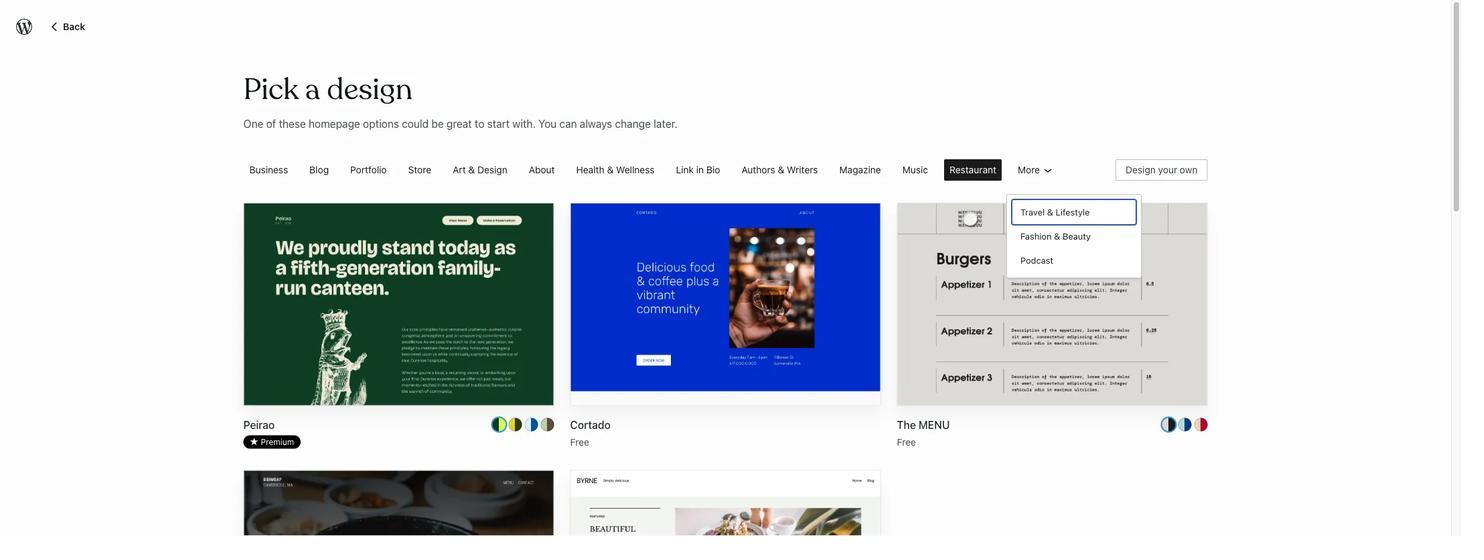 Task type: locate. For each thing, give the bounding box(es) containing it.
design
[[478, 164, 508, 175], [1126, 164, 1156, 175]]

design inside button
[[1126, 164, 1156, 175]]

link
[[676, 164, 694, 175]]

peirao image
[[244, 203, 554, 537]]

1 free from the left
[[570, 437, 589, 448]]

lifestyle
[[1056, 207, 1090, 217]]

change later.
[[615, 117, 678, 130]]

more button
[[1007, 154, 1067, 186]]

1 horizontal spatial free
[[897, 437, 916, 448]]

& inside authors & writers button
[[778, 164, 785, 175]]

fashion
[[1021, 231, 1052, 241]]

cortado free
[[570, 419, 611, 448]]

options
[[363, 117, 399, 130]]

one of these homepage options could be great to start with. you can always change later.
[[243, 117, 678, 130]]

authors & writers
[[742, 164, 818, 175]]

podcast button
[[1013, 248, 1136, 273]]

music
[[903, 164, 928, 175]]

design right art
[[478, 164, 508, 175]]

magazine button
[[829, 154, 892, 186]]

about
[[529, 164, 555, 175]]

back
[[63, 21, 85, 32]]

1 design from the left
[[478, 164, 508, 175]]

& right travel at the top right
[[1047, 207, 1054, 217]]

one
[[243, 117, 263, 130]]

back button
[[48, 18, 85, 34]]

& right art
[[468, 164, 475, 175]]

more
[[1018, 164, 1040, 175]]

& right health
[[607, 164, 614, 175]]

0 horizontal spatial free
[[570, 437, 589, 448]]

restaurant button
[[939, 154, 1007, 186]]

&
[[468, 164, 475, 175], [607, 164, 614, 175], [778, 164, 785, 175], [1047, 207, 1054, 217], [1054, 231, 1061, 241]]

1 horizontal spatial design
[[1126, 164, 1156, 175]]

start
[[487, 117, 510, 130]]

& inside art & design button
[[468, 164, 475, 175]]

bibimbap image
[[244, 471, 554, 537]]

store button
[[398, 154, 442, 186]]

free down cortado
[[570, 437, 589, 448]]

art & design button
[[442, 154, 518, 186]]

2 free from the left
[[897, 437, 916, 448]]

bio
[[707, 164, 720, 175]]

the
[[897, 419, 916, 431]]

authors
[[742, 164, 775, 175]]

portfolio button
[[340, 154, 398, 186]]

design your own
[[1126, 164, 1198, 175]]

cortado image
[[571, 203, 880, 537]]

writers
[[787, 164, 818, 175]]

art & design
[[453, 164, 508, 175]]

2 design from the left
[[1126, 164, 1156, 175]]

& inside travel & lifestyle button
[[1047, 207, 1054, 217]]

free down the
[[897, 437, 916, 448]]

& inside health & wellness button
[[607, 164, 614, 175]]

travel
[[1021, 207, 1045, 217]]

design your own button
[[1116, 159, 1208, 181]]

free
[[570, 437, 589, 448], [897, 437, 916, 448]]

business
[[250, 164, 288, 175]]

& for writers
[[778, 164, 785, 175]]

& left beauty
[[1054, 231, 1061, 241]]

& left writers
[[778, 164, 785, 175]]

of
[[266, 117, 276, 130]]

business button
[[239, 154, 299, 186]]

with.
[[513, 117, 536, 130]]

blog
[[310, 164, 329, 175]]

health
[[576, 164, 605, 175]]

you
[[539, 117, 557, 130]]

group
[[1013, 200, 1136, 273]]

your
[[1159, 164, 1178, 175]]

design left your
[[1126, 164, 1156, 175]]

byrne image
[[571, 471, 880, 537]]

pick a design
[[243, 71, 413, 109]]

the menu
[[897, 419, 950, 431]]

& inside fashion & beauty button
[[1054, 231, 1061, 241]]

link in bio
[[676, 164, 720, 175]]

always
[[580, 117, 612, 130]]

0 horizontal spatial design
[[478, 164, 508, 175]]



Task type: vqa. For each thing, say whether or not it's contained in the screenshot.
group
yes



Task type: describe. For each thing, give the bounding box(es) containing it.
beauty
[[1063, 231, 1091, 241]]

health & wellness button
[[566, 154, 665, 186]]

fashion & beauty button
[[1013, 224, 1136, 248]]

menu
[[919, 419, 950, 431]]

peirao
[[243, 419, 275, 431]]

fashion & beauty
[[1021, 231, 1091, 241]]

the menu image
[[898, 203, 1207, 537]]

music button
[[892, 154, 939, 186]]

design inside button
[[478, 164, 508, 175]]

own
[[1180, 164, 1198, 175]]

premium
[[261, 438, 294, 447]]

link in bio button
[[665, 154, 731, 186]]

podcast
[[1021, 255, 1054, 265]]

about button
[[518, 154, 566, 186]]

can
[[560, 117, 577, 130]]

be
[[432, 117, 444, 130]]

& for beauty
[[1054, 231, 1061, 241]]

wellness
[[616, 164, 655, 175]]

& for lifestyle
[[1047, 207, 1054, 217]]

great
[[447, 117, 472, 130]]

could
[[402, 117, 429, 130]]

magazine
[[840, 164, 881, 175]]

& for wellness
[[607, 164, 614, 175]]

in
[[696, 164, 704, 175]]

portfolio
[[350, 164, 387, 175]]

store
[[408, 164, 431, 175]]

restaurant
[[950, 164, 997, 175]]

a design
[[305, 71, 413, 109]]

pick
[[243, 71, 299, 109]]

these
[[279, 117, 306, 130]]

group containing travel & lifestyle
[[1013, 200, 1136, 273]]

travel & lifestyle
[[1021, 207, 1090, 217]]

cortado
[[570, 419, 611, 431]]

art
[[453, 164, 466, 175]]

blog button
[[299, 154, 340, 186]]

travel & lifestyle button
[[1013, 200, 1136, 224]]

free inside the cortado free
[[570, 437, 589, 448]]

homepage
[[309, 117, 360, 130]]

premium button
[[243, 436, 301, 449]]

authors & writers button
[[731, 154, 829, 186]]

to
[[475, 117, 485, 130]]

& for design
[[468, 164, 475, 175]]

health & wellness
[[576, 164, 655, 175]]



